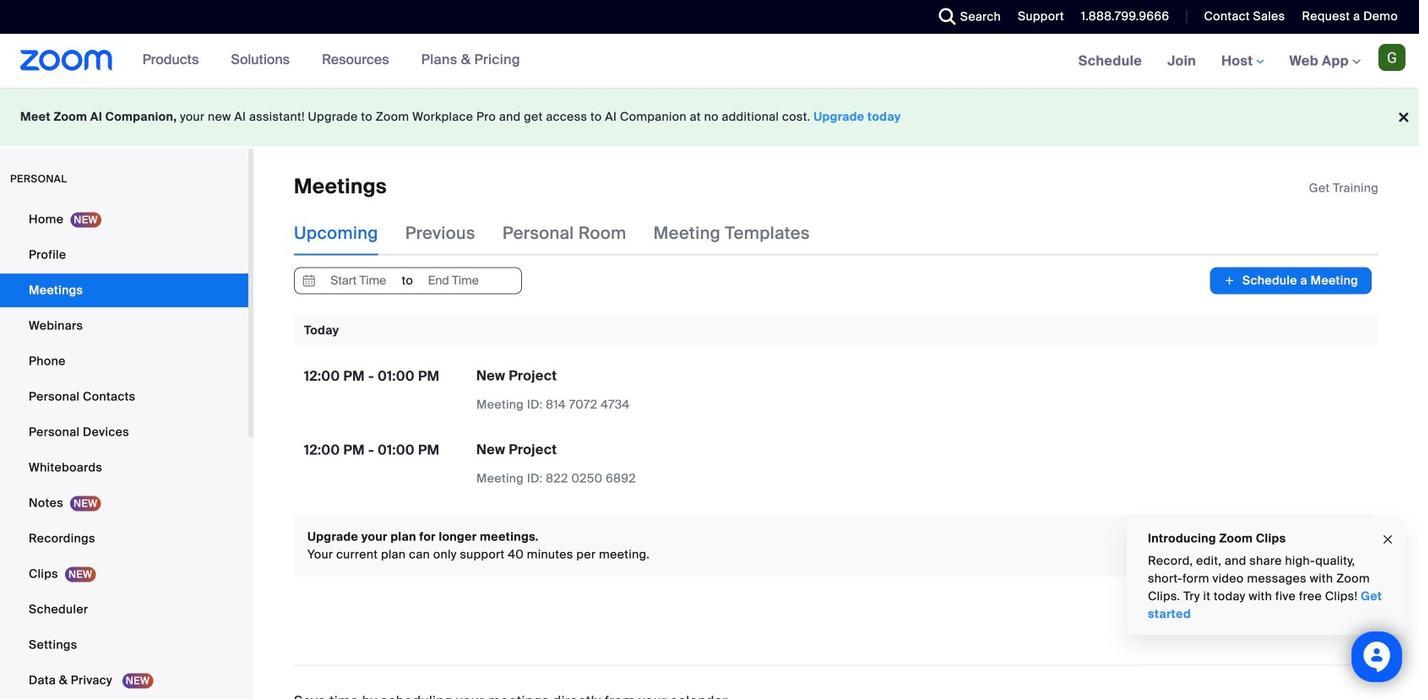 Task type: vqa. For each thing, say whether or not it's contained in the screenshot.
"Clips" link
no



Task type: describe. For each thing, give the bounding box(es) containing it.
0 vertical spatial application
[[1309, 180, 1379, 197]]

Date Range Picker Start field
[[319, 268, 397, 293]]

new project element for bottommost application
[[476, 441, 557, 459]]

add image
[[1223, 272, 1236, 289]]

close image
[[1381, 530, 1395, 550]]

meetings navigation
[[1066, 34, 1419, 89]]

date image
[[299, 268, 319, 293]]



Task type: locate. For each thing, give the bounding box(es) containing it.
0 vertical spatial new project element
[[476, 367, 557, 385]]

personal menu menu
[[0, 203, 248, 699]]

banner
[[0, 34, 1419, 89]]

1 vertical spatial new project element
[[476, 441, 557, 459]]

profile picture image
[[1379, 44, 1406, 71]]

1 vertical spatial application
[[476, 367, 772, 414]]

2 new project element from the top
[[476, 441, 557, 459]]

product information navigation
[[130, 34, 533, 88]]

new project element
[[476, 367, 557, 385], [476, 441, 557, 459]]

tabs of meeting tab list
[[294, 212, 837, 255]]

zoom logo image
[[20, 50, 113, 71]]

new project element for application to the middle
[[476, 367, 557, 385]]

Date Range Picker End field
[[414, 268, 493, 293]]

footer
[[0, 88, 1419, 146]]

application
[[1309, 180, 1379, 197], [476, 367, 772, 414], [476, 441, 772, 488]]

1 new project element from the top
[[476, 367, 557, 385]]

2 vertical spatial application
[[476, 441, 772, 488]]



